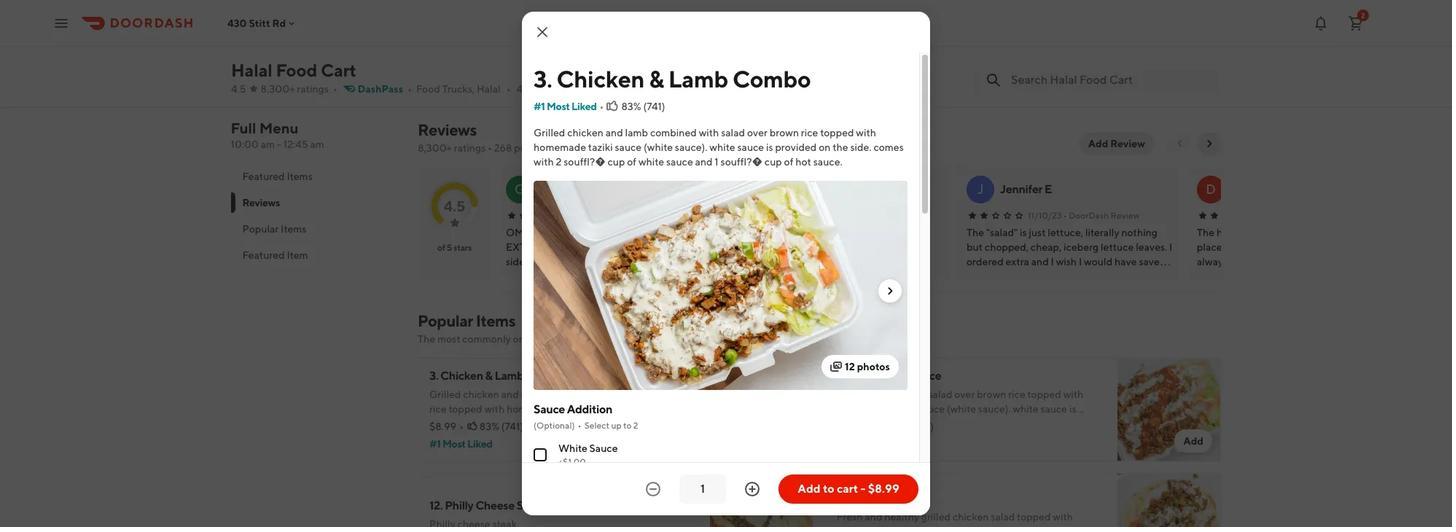 Task type: describe. For each thing, give the bounding box(es) containing it.
2 inside "1. chicken over rice grilled chicken and salad over brown rice topped with homemade taziki sauce (white sauce). white sauce is provided on the side. comes with 2 soufflé cup of white sauce and 1 soufflé cup of hot sauce."
[[990, 418, 996, 429]]

8/22/22
[[798, 210, 831, 221]]

full
[[231, 120, 257, 136]]

side. inside "1. chicken over rice grilled chicken and salad over brown rice topped with homemade taziki sauce (white sauce). white sauce is provided on the side. comes with 2 soufflé cup of white sauce and 1 soufflé cup of hot sauce."
[[912, 418, 933, 429]]

next image
[[1204, 138, 1216, 149]]

12. philly cheese steak $7.99
[[651, 47, 736, 94]]

8. chicken philly
[[882, 47, 966, 61]]

sauce inside white sauce +$1.00
[[590, 443, 618, 454]]

mi
[[533, 83, 544, 95]]

8,300+ ratings •
[[261, 83, 337, 95]]

this
[[654, 333, 671, 345]]

gaurav
[[540, 182, 577, 196]]

provided inside the grilled chicken and lamb combined with salad over brown rice topped with homemade taziki sauce (white sauce). white sauce is provided on the side. comes with 2 souffl?� cup of white sauce and 1 souffl?� cup of hot sauce.
[[775, 141, 817, 153]]

10:00
[[231, 139, 259, 150]]

3. for 3. chicken & lamb combo
[[534, 65, 552, 93]]

11/10/23
[[1028, 210, 1062, 221]]

popular items the most commonly ordered items and dishes from this store
[[418, 311, 696, 345]]

none checkbox inside sauce addition group
[[534, 449, 547, 462]]

salad inside 10. chicken gyro fresh and healthy grilled chicken salad topped with homemade taziki sauce (white sauce) and wrapped in pita.
[[991, 511, 1015, 523]]

liked inside '3. chicken & lamb combo' dialog
[[572, 101, 597, 112]]

0 horizontal spatial 8,300+
[[261, 83, 295, 95]]

3. chicken & lamb combo grilled chicken and lamb combined with salad over brown rice topped with homemade taziki sauce (white sauce). white sauce is provided on the side. comes with 2 souffl?� cup of white sauce and 1 souffl?� cup of hot sauce.
[[429, 369, 698, 444]]

select
[[585, 420, 610, 431]]

1 horizontal spatial food
[[416, 83, 440, 95]]

provided inside 3. chicken & lamb combo grilled chicken and lamb combined with salad over brown rice topped with homemade taziki sauce (white sauce). white sauce is provided on the side. comes with 2 souffl?� cup of white sauce and 1 souffl?� cup of hot sauce.
[[495, 418, 537, 429]]

1 vertical spatial #1 most liked
[[429, 438, 493, 450]]

comes inside the grilled chicken and lamb combined with salad over brown rice topped with homemade taziki sauce (white sauce). white sauce is provided on the side. comes with 2 souffl?� cup of white sauce and 1 souffl?� cup of hot sauce.
[[874, 141, 904, 153]]

add down the item search search box
[[1088, 138, 1109, 149]]

philly inside 8. chicken philly button
[[938, 47, 966, 61]]

popular items
[[243, 223, 307, 235]]

3. for 3. chicken & lamb combo $8.99
[[421, 47, 430, 61]]

0 horizontal spatial 4.5
[[231, 83, 246, 95]]

lamb inside the grilled chicken and lamb combined with salad over brown rice topped with homemade taziki sauce (white sauce). white sauce is provided on the side. comes with 2 souffl?� cup of white sauce and 1 souffl?� cup of hot sauce.
[[625, 127, 648, 139]]

$7.99 for over
[[997, 66, 1022, 78]]

1 inside the grilled chicken and lamb combined with salad over brown rice topped with homemade taziki sauce (white sauce). white sauce is provided on the side. comes with 2 souffl?� cup of white sauce and 1 souffl?� cup of hot sauce.
[[715, 156, 719, 168]]

review for j
[[1111, 210, 1140, 221]]

grilled
[[922, 511, 951, 523]]

on inside the grilled chicken and lamb combined with salad over brown rice topped with homemade taziki sauce (white sauce). white sauce is provided on the side. comes with 2 souffl?� cup of white sauce and 1 souffl?� cup of hot sauce.
[[819, 141, 831, 153]]

8,300+ inside reviews 8,300+ ratings • 268 public reviews
[[418, 142, 452, 154]]

chicken for 1. chicken over rice grilled chicken and salad over brown rice topped with homemade taziki sauce (white sauce). white sauce is provided on the side. comes with 2 soufflé cup of white sauce and 1 soufflé cup of hot sauce.
[[846, 369, 889, 383]]

• doordash review for j
[[1064, 210, 1140, 221]]

0 horizontal spatial (741)
[[502, 421, 524, 432]]

268
[[494, 142, 512, 154]]

1. chicken over rice image
[[1118, 358, 1221, 462]]

addition
[[567, 403, 612, 417]]

over inside "1. chicken over rice grilled chicken and salad over brown rice topped with homemade taziki sauce (white sauce). white sauce is provided on the side. comes with 2 soufflé cup of white sauce and 1 soufflé cup of hot sauce."
[[955, 389, 975, 400]]

from
[[630, 333, 652, 345]]

sauce. inside "1. chicken over rice grilled chicken and salad over brown rice topped with homemade taziki sauce (white sauce). white sauce is provided on the side. comes with 2 soufflé cup of white sauce and 1 soufflé cup of hot sauce."
[[974, 432, 1003, 444]]

(white inside the grilled chicken and lamb combined with salad over brown rice topped with homemade taziki sauce (white sauce). white sauce is provided on the side. comes with 2 souffl?� cup of white sauce and 1 souffl?� cup of hot sauce.
[[644, 141, 673, 153]]

$8.99 inside $8.99 button
[[536, 66, 563, 78]]

12. philly cheese steak image
[[710, 473, 814, 527]]

1 vertical spatial liked
[[467, 438, 493, 450]]

with inside 10. chicken gyro fresh and healthy grilled chicken salad topped with homemade taziki sauce (white sauce) and wrapped in pita.
[[1053, 511, 1073, 523]]

previous image
[[1175, 138, 1186, 149]]

1 inside "1. chicken over rice grilled chicken and salad over brown rice topped with homemade taziki sauce (white sauce). white sauce is provided on the side. comes with 2 soufflé cup of white sauce and 1 soufflé cup of hot sauce."
[[885, 432, 889, 444]]

homemade inside the grilled chicken and lamb combined with salad over brown rice topped with homemade taziki sauce (white sauce). white sauce is provided on the side. comes with 2 souffl?� cup of white sauce and 1 souffl?� cup of hot sauce.
[[534, 141, 586, 153]]

rice inside 3. chicken & lamb combo grilled chicken and lamb combined with salad over brown rice topped with homemade taziki sauce (white sauce). white sauce is provided on the side. comes with 2 souffl?� cup of white sauce and 1 souffl?� cup of hot sauce.
[[429, 403, 447, 415]]

grilled inside 3. chicken & lamb combo grilled chicken and lamb combined with salad over brown rice topped with homemade taziki sauce (white sauce). white sauce is provided on the side. comes with 2 souffl?� cup of white sauce and 1 souffl?� cup of hot sauce.
[[429, 389, 461, 400]]

add inside '3. chicken & lamb combo' dialog
[[798, 482, 821, 496]]

dishes
[[599, 333, 628, 345]]

rice inside the grilled chicken and lamb combined with salad over brown rice topped with homemade taziki sauce (white sauce). white sauce is provided on the side. comes with 2 souffl?� cup of white sauce and 1 souffl?� cup of hot sauce.
[[801, 127, 818, 139]]

lamb inside 3. chicken & lamb combo grilled chicken and lamb combined with salad over brown rice topped with homemade taziki sauce (white sauce). white sauce is provided on the side. comes with 2 souffl?� cup of white sauce and 1 souffl?� cup of hot sauce.
[[521, 389, 544, 400]]

grilled inside "1. chicken over rice grilled chicken and salad over brown rice topped with homemade taziki sauce (white sauce). white sauce is provided on the side. comes with 2 soufflé cup of white sauce and 1 soufflé cup of hot sauce."
[[837, 389, 869, 400]]

sauce). inside 3. chicken & lamb combo grilled chicken and lamb combined with salad over brown rice topped with homemade taziki sauce (white sauce). white sauce is provided on the side. comes with 2 souffl?� cup of white sauce and 1 souffl?� cup of hot sauce.
[[648, 403, 681, 415]]

menu
[[260, 120, 299, 136]]

side. inside the grilled chicken and lamb combined with salad over brown rice topped with homemade taziki sauce (white sauce). white sauce is provided on the side. comes with 2 souffl?� cup of white sauce and 1 souffl?� cup of hot sauce.
[[850, 141, 872, 153]]

& for 3. chicken & lamb combo $8.99
[[477, 47, 484, 61]]

the inside "1. chicken over rice grilled chicken and salad over brown rice topped with homemade taziki sauce (white sauce). white sauce is provided on the side. comes with 2 soufflé cup of white sauce and 1 soufflé cup of hot sauce."
[[895, 418, 910, 429]]

popular for popular items the most commonly ordered items and dishes from this store
[[418, 311, 473, 330]]

t
[[579, 182, 586, 196]]

to inside "sauce addition (optional) • select up to 2"
[[624, 420, 632, 431]]

2 inside "sauce addition (optional) • select up to 2"
[[633, 420, 638, 431]]

is inside the grilled chicken and lamb combined with salad over brown rice topped with homemade taziki sauce (white sauce). white sauce is provided on the side. comes with 2 souffl?� cup of white sauce and 1 souffl?� cup of hot sauce.
[[766, 141, 773, 153]]

brown inside 3. chicken & lamb combo grilled chicken and lamb combined with salad over brown rice topped with homemade taziki sauce (white sauce). white sauce is provided on the side. comes with 2 souffl?� cup of white sauce and 1 souffl?� cup of hot sauce.
[[666, 389, 695, 400]]

to inside button
[[823, 482, 835, 496]]

sauce. inside 3. chicken & lamb combo grilled chicken and lamb combined with salad over brown rice topped with homemade taziki sauce (white sauce). white sauce is provided on the side. comes with 2 souffl?� cup of white sauce and 1 souffl?� cup of hot sauce.
[[635, 432, 664, 444]]

homemade inside 10. chicken gyro fresh and healthy grilled chicken salad topped with homemade taziki sauce (white sauce) and wrapped in pita.
[[837, 526, 890, 527]]

sauce). inside "1. chicken over rice grilled chicken and salad over brown rice topped with homemade taziki sauce (white sauce). white sauce is provided on the side. comes with 2 soufflé cup of white sauce and 1 soufflé cup of hot sauce."
[[978, 403, 1011, 415]]

1 vertical spatial most
[[443, 438, 466, 450]]

0 vertical spatial ratings
[[297, 83, 329, 95]]

chicken for 3. chicken & lamb combo grilled chicken and lamb combined with salad over brown rice topped with homemade taziki sauce (white sauce). white sauce is provided on the side. comes with 2 souffl?� cup of white sauce and 1 souffl?� cup of hot sauce.
[[440, 369, 483, 383]]

cart
[[321, 60, 357, 80]]

1 inside 3. chicken & lamb combo grilled chicken and lamb combined with salad over brown rice topped with homemade taziki sauce (white sauce). white sauce is provided on the side. comes with 2 souffl?� cup of white sauce and 1 souffl?� cup of hot sauce.
[[537, 432, 540, 444]]

doordash for j
[[1069, 210, 1109, 221]]

chicken inside the grilled chicken and lamb combined with salad over brown rice topped with homemade taziki sauce (white sauce). white sauce is provided on the side. comes with 2 souffl?� cup of white sauce and 1 souffl?� cup of hot sauce.
[[567, 127, 604, 139]]

8. chicken philly button
[[879, 0, 994, 88]]

2 inside 3. chicken & lamb combo grilled chicken and lamb combined with salad over brown rice topped with homemade taziki sauce (white sauce). white sauce is provided on the side. comes with 2 souffl?� cup of white sauce and 1 souffl?� cup of hot sauce.
[[648, 418, 654, 429]]

(white inside 3. chicken & lamb combo grilled chicken and lamb combined with salad over brown rice topped with homemade taziki sauce (white sauce). white sauce is provided on the side. comes with 2 souffl?� cup of white sauce and 1 souffl?� cup of hot sauce.
[[617, 403, 646, 415]]

wrapped
[[1030, 526, 1071, 527]]

trucks,
[[442, 83, 475, 95]]

m
[[820, 182, 831, 196]]

10. chicken gyro image
[[1118, 473, 1221, 527]]

close 3. chicken & lamb combo image
[[534, 23, 551, 41]]

jennifer e
[[1000, 182, 1052, 196]]

$8.99 inside 3. chicken & lamb combo $8.99
[[421, 82, 448, 94]]

rd
[[272, 17, 286, 29]]

$8.99 •
[[429, 421, 464, 432]]

comes inside "1. chicken over rice grilled chicken and salad over brown rice topped with homemade taziki sauce (white sauce). white sauce is provided on the side. comes with 2 soufflé cup of white sauce and 1 soufflé cup of hot sauce."
[[936, 418, 966, 429]]

$6.99
[[1112, 66, 1139, 78]]

1. chicken over rice grilled chicken and salad over brown rice topped with homemade taziki sauce (white sauce). white sauce is provided on the side. comes with 2 soufflé cup of white sauce and 1 soufflé cup of hot sauce.
[[837, 369, 1088, 444]]

ratings inside reviews 8,300+ ratings • 268 public reviews
[[454, 142, 486, 154]]

rice inside "1. chicken over rice grilled chicken and salad over brown rice topped with homemade taziki sauce (white sauce). white sauce is provided on the side. comes with 2 soufflé cup of white sauce and 1 soufflé cup of hot sauce."
[[1009, 389, 1026, 400]]

add to cart - $8.99
[[798, 482, 900, 496]]

rice for chicken
[[919, 369, 942, 383]]

#1 most liked inside '3. chicken & lamb combo' dialog
[[534, 101, 597, 112]]

cart
[[837, 482, 858, 496]]

topped inside "1. chicken over rice grilled chicken and salad over brown rice topped with homemade taziki sauce (white sauce). white sauce is provided on the side. comes with 2 soufflé cup of white sauce and 1 soufflé cup of hot sauce."
[[1028, 389, 1062, 400]]

430 stitt rd button
[[227, 17, 298, 29]]

brown inside "1. chicken over rice grilled chicken and salad over brown rice topped with homemade taziki sauce (white sauce). white sauce is provided on the side. comes with 2 soufflé cup of white sauce and 1 soufflé cup of hot sauce."
[[977, 389, 1007, 400]]

$7.99 for cheese
[[651, 82, 677, 94]]

2 inside button
[[1361, 11, 1366, 19]]

add up '10. chicken gyro' image
[[1184, 435, 1204, 447]]

430
[[227, 17, 247, 29]]

(741) inside '3. chicken & lamb combo' dialog
[[643, 101, 665, 112]]

sauce). inside the grilled chicken and lamb combined with salad over brown rice topped with homemade taziki sauce (white sauce). white sauce is provided on the side. comes with 2 souffl?� cup of white sauce and 1 souffl?� cup of hot sauce.
[[675, 141, 708, 153]]

combo for 3. chicken & lamb combo grilled chicken and lamb combined with salad over brown rice topped with homemade taziki sauce (white sauce). white sauce is provided on the side. comes with 2 souffl?� cup of white sauce and 1 souffl?� cup of hot sauce.
[[526, 369, 564, 383]]

e
[[1045, 182, 1052, 196]]

sauce addition group
[[534, 402, 908, 524]]

add review button
[[1080, 132, 1154, 155]]

topped inside the grilled chicken and lamb combined with salad over brown rice topped with homemade taziki sauce (white sauce). white sauce is provided on the side. comes with 2 souffl?� cup of white sauce and 1 souffl?� cup of hot sauce.
[[820, 127, 854, 139]]

hot inside "1. chicken over rice grilled chicken and salad over brown rice topped with homemade taziki sauce (white sauce). white sauce is provided on the side. comes with 2 soufflé cup of white sauce and 1 soufflé cup of hot sauce."
[[956, 432, 972, 444]]

doordash for g
[[603, 210, 643, 221]]

featured item
[[243, 249, 309, 261]]

Item Search search field
[[1011, 72, 1210, 88]]

sauce inside 10. chicken gyro fresh and healthy grilled chicken salad topped with homemade taziki sauce (white sauce) and wrapped in pita.
[[918, 526, 945, 527]]

6/5/23
[[567, 210, 596, 221]]

review for g
[[645, 210, 674, 221]]

add to cart - $8.99 button
[[779, 475, 919, 504]]

9.
[[1112, 47, 1121, 61]]

2 button
[[1342, 8, 1371, 38]]

12 photos button
[[822, 355, 899, 379]]

combined inside the grilled chicken and lamb combined with salad over brown rice topped with homemade taziki sauce (white sauce). white sauce is provided on the side. comes with 2 souffl?� cup of white sauce and 1 souffl?� cup of hot sauce.
[[650, 127, 697, 139]]

halal food cart
[[231, 60, 357, 80]]

sauce addition (optional) • select up to 2
[[534, 403, 638, 431]]

most
[[437, 333, 460, 345]]

chicken inside 10. chicken gyro fresh and healthy grilled chicken salad topped with homemade taziki sauce (white sauce) and wrapped in pita.
[[953, 511, 989, 523]]

taziki inside 10. chicken gyro fresh and healthy grilled chicken salad topped with homemade taziki sauce (white sauce) and wrapped in pita.
[[892, 526, 916, 527]]

2 am from the left
[[311, 139, 325, 150]]

lamb for 3. chicken & lamb combo
[[669, 65, 728, 93]]

add review
[[1088, 138, 1146, 149]]

3. chicken & lamb combo $8.99
[[421, 47, 515, 94]]

12. philly cheese steak
[[429, 499, 546, 513]]

dehaven
[[770, 182, 818, 196]]

• doordash order
[[832, 210, 903, 221]]

decrease quantity by 1 image
[[645, 481, 662, 498]]

gaurav t
[[540, 182, 586, 196]]

is inside "1. chicken over rice grilled chicken and salad over brown rice topped with homemade taziki sauce (white sauce). white sauce is provided on the side. comes with 2 soufflé cup of white sauce and 1 soufflé cup of hot sauce."
[[1070, 403, 1077, 415]]

featured item button
[[231, 242, 400, 268]]

0 vertical spatial add button
[[484, 8, 521, 31]]

$7.99 button
[[763, 0, 879, 88]]

5
[[447, 242, 452, 253]]

up
[[611, 420, 622, 431]]

comes inside 3. chicken & lamb combo grilled chicken and lamb combined with salad over brown rice topped with homemade taziki sauce (white sauce). white sauce is provided on the side. comes with 2 souffl?� cup of white sauce and 1 souffl?� cup of hot sauce.
[[594, 418, 624, 429]]

0 vertical spatial food
[[276, 60, 317, 80]]

3. chicken & lamb combo dialog
[[522, 12, 930, 527]]

falafel for 9.
[[1123, 47, 1158, 61]]

(510)
[[910, 421, 934, 432]]

reviews for reviews
[[243, 197, 280, 209]]

chicken for 3. chicken & lamb combo
[[557, 65, 645, 93]]

1 vertical spatial halal
[[477, 83, 501, 95]]

#1 inside '3. chicken & lamb combo' dialog
[[534, 101, 545, 112]]

ordered
[[513, 333, 550, 345]]

$7.99 inside button
[[766, 66, 792, 78]]

12. for 12. philly cheese steak $7.99
[[651, 47, 665, 61]]

most inside '3. chicken & lamb combo' dialog
[[547, 101, 570, 112]]

pita
[[1175, 47, 1196, 61]]

reviews link
[[418, 120, 477, 139]]

grilled inside the grilled chicken and lamb combined with salad over brown rice topped with homemade taziki sauce (white sauce). white sauce is provided on the side. comes with 2 souffl?� cup of white sauce and 1 souffl?� cup of hot sauce.
[[534, 127, 565, 139]]

12 photos
[[845, 361, 890, 373]]



Task type: vqa. For each thing, say whether or not it's contained in the screenshot.


Task type: locate. For each thing, give the bounding box(es) containing it.
to left 10.
[[823, 482, 835, 496]]

featured for featured items
[[243, 171, 285, 182]]

of
[[627, 156, 637, 168], [784, 156, 794, 168], [437, 242, 445, 253], [1051, 418, 1060, 429], [449, 432, 458, 444], [606, 432, 615, 444], [945, 432, 954, 444]]

2 falafel from the left
[[1123, 47, 1158, 61]]

1 horizontal spatial comes
[[874, 141, 904, 153]]

the inside 3. chicken & lamb combo grilled chicken and lamb combined with salad over brown rice topped with homemade taziki sauce (white sauce). white sauce is provided on the side. comes with 2 souffl?� cup of white sauce and 1 souffl?� cup of hot sauce.
[[553, 418, 568, 429]]

0 vertical spatial cheese
[[697, 47, 736, 61]]

side. down addition
[[570, 418, 592, 429]]

salad inside the grilled chicken and lamb combined with salad over brown rice topped with homemade taziki sauce (white sauce). white sauce is provided on the side. comes with 2 souffl?� cup of white sauce and 1 souffl?� cup of hot sauce.
[[721, 127, 745, 139]]

topped inside 3. chicken & lamb combo grilled chicken and lamb combined with salad over brown rice topped with homemade taziki sauce (white sauce). white sauce is provided on the side. comes with 2 souffl?� cup of white sauce and 1 souffl?� cup of hot sauce.
[[449, 403, 482, 415]]

healthy
[[885, 511, 920, 523]]

& inside 3. chicken & lamb combo $8.99
[[477, 47, 484, 61]]

grilled chicken and lamb combined with salad over brown rice topped with homemade taziki sauce (white sauce). white sauce is provided on the side. comes with 2 souffl?� cup of white sauce and 1 souffl?� cup of hot sauce.
[[534, 127, 904, 168]]

chicken for 3. chicken & lamb combo $8.99
[[432, 47, 475, 61]]

(white inside 10. chicken gyro fresh and healthy grilled chicken salad topped with homemade taziki sauce (white sauce) and wrapped in pita.
[[947, 526, 976, 527]]

3. inside 3. chicken & lamb combo grilled chicken and lamb combined with salad over brown rice topped with homemade taziki sauce (white sauce). white sauce is provided on the side. comes with 2 souffl?� cup of white sauce and 1 souffl?� cup of hot sauce.
[[429, 369, 438, 383]]

2 horizontal spatial sauce.
[[974, 432, 1003, 444]]

items for featured items
[[287, 171, 313, 182]]

combo
[[421, 63, 459, 77], [733, 65, 811, 93], [526, 369, 564, 383]]

falafel inside 4. falafel over rice $7.99
[[1008, 47, 1043, 61]]

comes
[[874, 141, 904, 153], [594, 418, 624, 429], [936, 418, 966, 429]]

hot down up
[[617, 432, 633, 444]]

0 vertical spatial -
[[277, 139, 282, 150]]

chicken up $8.99 •
[[463, 389, 499, 400]]

8,300+ down reviews link
[[418, 142, 452, 154]]

salad inside 3. chicken & lamb combo grilled chicken and lamb combined with salad over brown rice topped with homemade taziki sauce (white sauce). white sauce is provided on the side. comes with 2 souffl?� cup of white sauce and 1 souffl?� cup of hot sauce.
[[617, 389, 641, 400]]

0 vertical spatial halal
[[231, 60, 273, 80]]

2
[[1361, 11, 1366, 19], [556, 156, 562, 168], [648, 418, 654, 429], [990, 418, 996, 429], [633, 420, 638, 431]]

1 horizontal spatial rice
[[801, 127, 818, 139]]

d down next icon
[[1206, 182, 1216, 197]]

3. chicken & lamb combo
[[534, 65, 811, 93]]

85% (510)
[[887, 421, 934, 432]]

over
[[1045, 47, 1070, 61], [891, 369, 917, 383]]

0 horizontal spatial lamb
[[521, 389, 544, 400]]

with
[[699, 127, 719, 139], [856, 127, 876, 139], [534, 156, 554, 168], [595, 389, 615, 400], [1064, 389, 1084, 400], [484, 403, 505, 415], [626, 418, 646, 429], [968, 418, 988, 429], [1053, 511, 1073, 523]]

• doordash review
[[597, 210, 674, 221], [1064, 210, 1140, 221]]

0 horizontal spatial to
[[624, 420, 632, 431]]

83% (741) left (optional)
[[480, 421, 524, 432]]

most up the reviews at the left top
[[547, 101, 570, 112]]

3. inside 3. chicken & lamb combo $8.99
[[421, 47, 430, 61]]

1 horizontal spatial over
[[747, 127, 768, 139]]

2 vertical spatial rice
[[429, 403, 447, 415]]

items down 12:45
[[287, 171, 313, 182]]

1 vertical spatial cheese
[[476, 499, 515, 513]]

halal down 430 stitt rd
[[231, 60, 273, 80]]

over
[[747, 127, 768, 139], [643, 389, 664, 400], [955, 389, 975, 400]]

add button up '10. chicken gyro' image
[[1175, 429, 1213, 453]]

2 d from the left
[[1206, 182, 1216, 197]]

1
[[715, 156, 719, 168], [537, 432, 540, 444], [885, 432, 889, 444]]

0 vertical spatial popular
[[243, 223, 279, 235]]

falafel right '4.'
[[1008, 47, 1043, 61]]

stitt
[[249, 17, 270, 29]]

2 horizontal spatial &
[[649, 65, 664, 93]]

0 horizontal spatial #1 most liked
[[429, 438, 493, 450]]

lamb up the grilled chicken and lamb combined with salad over brown rice topped with homemade taziki sauce (white sauce). white sauce is provided on the side. comes with 2 souffl?� cup of white sauce and 1 souffl?� cup of hot sauce.
[[669, 65, 728, 93]]

store
[[673, 333, 696, 345]]

halal right trucks,
[[477, 83, 501, 95]]

philly for 12. philly cheese steak $7.99
[[667, 47, 695, 61]]

featured items
[[243, 171, 313, 182]]

(741) down 3. chicken & lamb combo
[[643, 101, 665, 112]]

#1 down the mi
[[534, 101, 545, 112]]

0 horizontal spatial 83%
[[480, 421, 499, 432]]

hot up dehaven m
[[796, 156, 811, 168]]

stars
[[454, 242, 472, 253]]

1 horizontal spatial most
[[547, 101, 570, 112]]

0 horizontal spatial 12.
[[429, 499, 443, 513]]

10.
[[837, 491, 852, 505]]

0 horizontal spatial rice
[[429, 403, 447, 415]]

0 horizontal spatial rice
[[919, 369, 942, 383]]

- right cart
[[861, 482, 866, 496]]

lamb for 3. chicken & lamb combo $8.99
[[486, 47, 515, 61]]

provided up dehaven
[[775, 141, 817, 153]]

10. chicken gyro fresh and healthy grilled chicken salad topped with homemade taziki sauce (white sauce) and wrapped in pita.
[[837, 491, 1104, 527]]

comes down addition
[[594, 418, 624, 429]]

1 vertical spatial popular
[[418, 311, 473, 330]]

lamb inside 3. chicken & lamb combo grilled chicken and lamb combined with salad over brown rice topped with homemade taziki sauce (white sauce). white sauce is provided on the side. comes with 2 souffl?� cup of white sauce and 1 souffl?� cup of hot sauce.
[[495, 369, 524, 383]]

over for falafel
[[1045, 47, 1070, 61]]

increase quantity by 1 image
[[744, 481, 761, 498]]

food left trucks,
[[416, 83, 440, 95]]

fresh
[[837, 511, 863, 523]]

reviews up popular items
[[243, 197, 280, 209]]

items up 'commonly'
[[476, 311, 516, 330]]

2 horizontal spatial side.
[[912, 418, 933, 429]]

0 horizontal spatial cheese
[[476, 499, 515, 513]]

jennifer
[[1000, 182, 1043, 196]]

2 horizontal spatial rice
[[1009, 389, 1026, 400]]

white
[[559, 443, 588, 454]]

rice inside "1. chicken over rice grilled chicken and salad over brown rice topped with homemade taziki sauce (white sauce). white sauce is provided on the side. comes with 2 soufflé cup of white sauce and 1 soufflé cup of hot sauce."
[[919, 369, 942, 383]]

2 horizontal spatial the
[[895, 418, 910, 429]]

chicken right 1.
[[846, 369, 889, 383]]

1 vertical spatial reviews
[[243, 197, 280, 209]]

0 vertical spatial 12.
[[651, 47, 665, 61]]

full menu 10:00 am - 12:45 am
[[231, 120, 325, 150]]

popular inside button
[[243, 223, 279, 235]]

grilled up $8.99 •
[[429, 389, 461, 400]]

1 horizontal spatial combined
[[650, 127, 697, 139]]

1 vertical spatial soufflé
[[891, 432, 923, 444]]

$8.99
[[536, 66, 563, 78], [421, 82, 448, 94], [429, 421, 456, 432], [868, 482, 900, 496]]

1 d from the left
[[745, 182, 755, 197]]

sauce down select
[[590, 443, 618, 454]]

None checkbox
[[534, 449, 547, 462]]

1 vertical spatial 12.
[[429, 499, 443, 513]]

sauce up (optional)
[[534, 403, 565, 417]]

sauce. inside the grilled chicken and lamb combined with salad over brown rice topped with homemade taziki sauce (white sauce). white sauce is provided on the side. comes with 2 souffl?� cup of white sauce and 1 souffl?� cup of hot sauce.
[[814, 156, 843, 168]]

chicken inside "1. chicken over rice grilled chicken and salad over brown rice topped with homemade taziki sauce (white sauce). white sauce is provided on the side. comes with 2 soufflé cup of white sauce and 1 soufflé cup of hot sauce."
[[871, 389, 907, 400]]

sauce. up 'm'
[[814, 156, 843, 168]]

review inside button
[[1111, 138, 1146, 149]]

1 vertical spatial ratings
[[454, 142, 486, 154]]

0 horizontal spatial 1
[[537, 432, 540, 444]]

add left 10.
[[798, 482, 821, 496]]

cheese inside 12. philly cheese steak $7.99
[[697, 47, 736, 61]]

1 horizontal spatial to
[[823, 482, 835, 496]]

0 vertical spatial over
[[1045, 47, 1070, 61]]

falafel inside 9. falafel on pita $6.99
[[1123, 47, 1158, 61]]

3. up "food trucks, halal • 4.3 mi"
[[421, 47, 430, 61]]

reviews inside reviews 8,300+ ratings • 268 public reviews
[[418, 120, 477, 139]]

grilled
[[534, 127, 565, 139], [429, 389, 461, 400], [837, 389, 869, 400]]

homemade inside "1. chicken over rice grilled chicken and salad over brown rice topped with homemade taziki sauce (white sauce). white sauce is provided on the side. comes with 2 soufflé cup of white sauce and 1 soufflé cup of hot sauce."
[[837, 403, 890, 415]]

brown inside the grilled chicken and lamb combined with salad over brown rice topped with homemade taziki sauce (white sauce). white sauce is provided on the side. comes with 2 souffl?� cup of white sauce and 1 souffl?� cup of hot sauce.
[[770, 127, 799, 139]]

combo for 3. chicken & lamb combo
[[733, 65, 811, 93]]

0 horizontal spatial philly
[[445, 499, 474, 513]]

1 vertical spatial food
[[416, 83, 440, 95]]

is inside 3. chicken & lamb combo grilled chicken and lamb combined with salad over brown rice topped with homemade taziki sauce (white sauce). white sauce is provided on the side. comes with 2 souffl?� cup of white sauce and 1 souffl?� cup of hot sauce.
[[486, 418, 493, 429]]

taziki inside 3. chicken & lamb combo grilled chicken and lamb combined with salad over brown rice topped with homemade taziki sauce (white sauce). white sauce is provided on the side. comes with 2 souffl?� cup of white sauce and 1 souffl?� cup of hot sauce.
[[561, 403, 586, 415]]

$8.99 inside "add to cart - $8.99" button
[[868, 482, 900, 496]]

of 5 stars
[[437, 242, 472, 253]]

1 • doordash review from the left
[[597, 210, 674, 221]]

1 vertical spatial add button
[[1175, 429, 1213, 453]]

doordash right 6/5/23
[[603, 210, 643, 221]]

popular
[[243, 223, 279, 235], [418, 311, 473, 330]]

in
[[1073, 526, 1082, 527]]

& inside 3. chicken & lamb combo grilled chicken and lamb combined with salad over brown rice topped with homemade taziki sauce (white sauce). white sauce is provided on the side. comes with 2 souffl?� cup of white sauce and 1 souffl?� cup of hot sauce.
[[485, 369, 493, 383]]

1 horizontal spatial side.
[[850, 141, 872, 153]]

cheese for 12. philly cheese steak $7.99
[[697, 47, 736, 61]]

8.
[[882, 47, 891, 61]]

lamb up "food trucks, halal • 4.3 mi"
[[486, 47, 515, 61]]

3. chicken & lamb combo image
[[710, 358, 814, 462]]

0 vertical spatial sauce
[[534, 403, 565, 417]]

provided right $8.99 •
[[495, 418, 537, 429]]

popular items button
[[231, 216, 400, 242]]

0 horizontal spatial combo
[[421, 63, 459, 77]]

over right '4.'
[[1045, 47, 1070, 61]]

ratings down reviews link
[[454, 142, 486, 154]]

on inside 9. falafel on pita $6.99
[[1160, 47, 1173, 61]]

doordash left "order" on the right top of page
[[837, 210, 878, 221]]

liked up the reviews at the left top
[[572, 101, 597, 112]]

(white inside "1. chicken over rice grilled chicken and salad over brown rice topped with homemade taziki sauce (white sauce). white sauce is provided on the side. comes with 2 soufflé cup of white sauce and 1 soufflé cup of hot sauce."
[[947, 403, 976, 415]]

0 vertical spatial 83%
[[622, 101, 641, 112]]

2 horizontal spatial brown
[[977, 389, 1007, 400]]

philly for 12. philly cheese steak
[[445, 499, 474, 513]]

0 horizontal spatial #1
[[429, 438, 441, 450]]

chicken up trucks,
[[432, 47, 475, 61]]

& inside dialog
[[649, 65, 664, 93]]

featured down 10:00
[[243, 171, 285, 182]]

0 vertical spatial lamb
[[486, 47, 515, 61]]

2 horizontal spatial over
[[955, 389, 975, 400]]

1 horizontal spatial ratings
[[454, 142, 486, 154]]

and inside "popular items the most commonly ordered items and dishes from this store"
[[579, 333, 597, 345]]

0 horizontal spatial ratings
[[297, 83, 329, 95]]

1 horizontal spatial cheese
[[697, 47, 736, 61]]

item
[[287, 249, 309, 261]]

2 horizontal spatial provided
[[837, 418, 879, 429]]

1 horizontal spatial add button
[[1175, 429, 1213, 453]]

chicken inside 10. chicken gyro fresh and healthy grilled chicken salad topped with homemade taziki sauce (white sauce) and wrapped in pita.
[[854, 491, 897, 505]]

comes up "order" on the right top of page
[[874, 141, 904, 153]]

0 horizontal spatial hot
[[617, 432, 633, 444]]

1 horizontal spatial combo
[[526, 369, 564, 383]]

hot inside the grilled chicken and lamb combined with salad over brown rice topped with homemade taziki sauce (white sauce). white sauce is provided on the side. comes with 2 souffl?� cup of white sauce and 1 souffl?� cup of hot sauce.
[[796, 156, 811, 168]]

steak for 12. philly cheese steak $7.99
[[651, 63, 680, 77]]

• doordash review for g
[[597, 210, 674, 221]]

photos
[[857, 361, 890, 373]]

popular up featured item
[[243, 223, 279, 235]]

2 horizontal spatial 1
[[885, 432, 889, 444]]

items for popular items the most commonly ordered items and dishes from this store
[[476, 311, 516, 330]]

side. inside 3. chicken & lamb combo grilled chicken and lamb combined with salad over brown rice topped with homemade taziki sauce (white sauce). white sauce is provided on the side. comes with 2 souffl?� cup of white sauce and 1 souffl?� cup of hot sauce.
[[570, 418, 592, 429]]

combined inside 3. chicken & lamb combo grilled chicken and lamb combined with salad over brown rice topped with homemade taziki sauce (white sauce). white sauce is provided on the side. comes with 2 souffl?� cup of white sauce and 1 souffl?� cup of hot sauce.
[[546, 389, 593, 400]]

comes right (510)
[[936, 418, 966, 429]]

salad inside "1. chicken over rice grilled chicken and salad over brown rice topped with homemade taziki sauce (white sauce). white sauce is provided on the side. comes with 2 soufflé cup of white sauce and 1 soufflé cup of hot sauce."
[[929, 389, 953, 400]]

steak inside 12. philly cheese steak $7.99
[[651, 63, 680, 77]]

& for 3. chicken & lamb combo
[[649, 65, 664, 93]]

12. inside 12. philly cheese steak $7.99
[[651, 47, 665, 61]]

0 horizontal spatial $7.99
[[651, 82, 677, 94]]

0 vertical spatial rice
[[1072, 47, 1095, 61]]

4.5 up of 5 stars
[[444, 197, 465, 214]]

add left close 3. chicken & lamb combo icon
[[492, 14, 513, 26]]

next image
[[884, 286, 896, 297]]

reviews for reviews 8,300+ ratings • 268 public reviews
[[418, 120, 477, 139]]

provided left 85% at the bottom right of page
[[837, 418, 879, 429]]

(optional)
[[534, 420, 575, 431]]

$8.99 button
[[533, 0, 648, 88]]

commonly
[[462, 333, 511, 345]]

2 horizontal spatial hot
[[956, 432, 972, 444]]

homemade up gaurav
[[534, 141, 586, 153]]

food trucks, halal • 4.3 mi
[[416, 83, 544, 95]]

3. for 3. chicken & lamb combo grilled chicken and lamb combined with salad over brown rice topped with homemade taziki sauce (white sauce). white sauce is provided on the side. comes with 2 souffl?� cup of white sauce and 1 souffl?� cup of hot sauce.
[[429, 369, 438, 383]]

chicken inside "1. chicken over rice grilled chicken and salad over brown rice topped with homemade taziki sauce (white sauce). white sauce is provided on the side. comes with 2 soufflé cup of white sauce and 1 soufflé cup of hot sauce."
[[846, 369, 889, 383]]

0 vertical spatial to
[[624, 420, 632, 431]]

1 vertical spatial rice
[[919, 369, 942, 383]]

over for chicken
[[891, 369, 917, 383]]

chicken down most
[[440, 369, 483, 383]]

0 vertical spatial &
[[477, 47, 484, 61]]

(741) left (optional)
[[502, 421, 524, 432]]

8,300+
[[261, 83, 295, 95], [418, 142, 452, 154]]

1 horizontal spatial steak
[[651, 63, 680, 77]]

dashpass
[[358, 83, 403, 95]]

j
[[977, 182, 984, 197]]

0 horizontal spatial popular
[[243, 223, 279, 235]]

12
[[845, 361, 855, 373]]

over right photos
[[891, 369, 917, 383]]

0 vertical spatial #1 most liked
[[534, 101, 597, 112]]

to right up
[[624, 420, 632, 431]]

am
[[261, 139, 275, 150], [311, 139, 325, 150]]

taziki inside "1. chicken over rice grilled chicken and salad over brown rice topped with homemade taziki sauce (white sauce). white sauce is provided on the side. comes with 2 soufflé cup of white sauce and 1 soufflé cup of hot sauce."
[[892, 403, 916, 415]]

over inside 4. falafel over rice $7.99
[[1045, 47, 1070, 61]]

steak for 12. philly cheese steak
[[517, 499, 546, 513]]

1 featured from the top
[[243, 171, 285, 182]]

am down "menu"
[[261, 139, 275, 150]]

add button
[[484, 8, 521, 31], [1175, 429, 1213, 453]]

public
[[514, 142, 543, 154]]

hot inside 3. chicken & lamb combo grilled chicken and lamb combined with salad over brown rice topped with homemade taziki sauce (white sauce). white sauce is provided on the side. comes with 2 souffl?� cup of white sauce and 1 souffl?� cup of hot sauce.
[[617, 432, 633, 444]]

rice up (510)
[[919, 369, 942, 383]]

gyro
[[899, 491, 924, 505]]

- inside full menu 10:00 am - 12:45 am
[[277, 139, 282, 150]]

2 horizontal spatial comes
[[936, 418, 966, 429]]

#1 down $8.99 •
[[429, 438, 441, 450]]

3 doordash from the left
[[1069, 210, 1109, 221]]

0 horizontal spatial -
[[277, 139, 282, 150]]

topped
[[820, 127, 854, 139], [1028, 389, 1062, 400], [449, 403, 482, 415], [1017, 511, 1051, 523]]

chicken down photos
[[871, 389, 907, 400]]

over inside 3. chicken & lamb combo grilled chicken and lamb combined with salad over brown rice topped with homemade taziki sauce (white sauce). white sauce is provided on the side. comes with 2 souffl?� cup of white sauce and 1 souffl?� cup of hot sauce.
[[643, 389, 664, 400]]

combo inside dialog
[[733, 65, 811, 93]]

4. falafel over rice $7.99
[[997, 47, 1095, 78]]

83% inside '3. chicken & lamb combo' dialog
[[622, 101, 641, 112]]

chicken up the sauce)
[[953, 511, 989, 523]]

2 • doordash review from the left
[[1064, 210, 1140, 221]]

&
[[477, 47, 484, 61], [649, 65, 664, 93], [485, 369, 493, 383]]

hot right (510)
[[956, 432, 972, 444]]

83% (741)
[[622, 101, 665, 112], [480, 421, 524, 432]]

notification bell image
[[1312, 14, 1330, 32]]

grilled up the reviews at the left top
[[534, 127, 565, 139]]

lamb inside 3. chicken & lamb combo $8.99
[[486, 47, 515, 61]]

12:45
[[284, 139, 309, 150]]

homemade down fresh
[[837, 526, 890, 527]]

reviews
[[545, 142, 580, 154]]

featured
[[243, 171, 285, 182], [243, 249, 285, 261]]

2 vertical spatial lamb
[[495, 369, 524, 383]]

0 horizontal spatial liked
[[467, 438, 493, 450]]

• inside "sauce addition (optional) • select up to 2"
[[578, 420, 582, 431]]

9. falafel on pita $6.99
[[1112, 47, 1196, 78]]

sauce. up decrease quantity by 1 icon
[[635, 432, 664, 444]]

side. up '• doordash order'
[[850, 141, 872, 153]]

chicken inside 3. chicken & lamb combo grilled chicken and lamb combined with salad over brown rice topped with homemade taziki sauce (white sauce). white sauce is provided on the side. comes with 2 souffl?� cup of white sauce and 1 souffl?� cup of hot sauce.
[[440, 369, 483, 383]]

1 horizontal spatial &
[[485, 369, 493, 383]]

1 vertical spatial sauce
[[590, 443, 618, 454]]

1 horizontal spatial 8,300+
[[418, 142, 452, 154]]

open menu image
[[52, 14, 70, 32]]

featured for featured item
[[243, 249, 285, 261]]

2 doordash from the left
[[837, 210, 878, 221]]

0 horizontal spatial halal
[[231, 60, 273, 80]]

liked up 12. philly cheese steak
[[467, 438, 493, 450]]

falafel for 4.
[[1008, 47, 1043, 61]]

1 horizontal spatial soufflé
[[998, 418, 1029, 429]]

the
[[833, 141, 848, 153], [553, 418, 568, 429], [895, 418, 910, 429]]

• doordash review right 11/10/23
[[1064, 210, 1140, 221]]

83% (741) inside '3. chicken & lamb combo' dialog
[[622, 101, 665, 112]]

1 falafel from the left
[[1008, 47, 1043, 61]]

doordash right 11/10/23
[[1069, 210, 1109, 221]]

homemade inside 3. chicken & lamb combo grilled chicken and lamb combined with salad over brown rice topped with homemade taziki sauce (white sauce). white sauce is provided on the side. comes with 2 souffl?� cup of white sauce and 1 souffl?� cup of hot sauce.
[[507, 403, 559, 415]]

reviews down trucks,
[[418, 120, 477, 139]]

1 doordash from the left
[[603, 210, 643, 221]]

lamb
[[625, 127, 648, 139], [521, 389, 544, 400]]

sauce)
[[978, 526, 1009, 527]]

taziki right the reviews at the left top
[[588, 141, 613, 153]]

lamb
[[486, 47, 515, 61], [669, 65, 728, 93], [495, 369, 524, 383]]

order
[[879, 210, 903, 221]]

2 items, open order cart image
[[1347, 14, 1365, 32]]

0 vertical spatial (741)
[[643, 101, 665, 112]]

chicken inside 3. chicken & lamb combo grilled chicken and lamb combined with salad over brown rice topped with homemade taziki sauce (white sauce). white sauce is provided on the side. comes with 2 souffl?� cup of white sauce and 1 souffl?� cup of hot sauce.
[[463, 389, 499, 400]]

sauce inside "sauce addition (optional) • select up to 2"
[[534, 403, 565, 417]]

3. right 4.3 on the top left of page
[[534, 65, 552, 93]]

doordash for d
[[837, 210, 878, 221]]

souffl?�
[[564, 156, 606, 168], [721, 156, 763, 168], [656, 418, 698, 429], [542, 432, 584, 444]]

0 vertical spatial soufflé
[[998, 418, 1029, 429]]

#1 most liked
[[534, 101, 597, 112], [429, 438, 493, 450]]

items for popular items
[[281, 223, 307, 235]]

on inside "1. chicken over rice grilled chicken and salad over brown rice topped with homemade taziki sauce (white sauce). white sauce is provided on the side. comes with 2 soufflé cup of white sauce and 1 soufflé cup of hot sauce."
[[881, 418, 893, 429]]

rice inside 4. falafel over rice $7.99
[[1072, 47, 1095, 61]]

1 horizontal spatial brown
[[770, 127, 799, 139]]

chicken up the reviews at the left top
[[567, 127, 604, 139]]

0 vertical spatial #1
[[534, 101, 545, 112]]

0 horizontal spatial provided
[[495, 418, 537, 429]]

combined up addition
[[546, 389, 593, 400]]

chicken for 10. chicken gyro fresh and healthy grilled chicken salad topped with homemade taziki sauce (white sauce) and wrapped in pita.
[[854, 491, 897, 505]]

over inside the grilled chicken and lamb combined with salad over brown rice topped with homemade taziki sauce (white sauce). white sauce is provided on the side. comes with 2 souffl?� cup of white sauce and 1 souffl?� cup of hot sauce.
[[747, 127, 768, 139]]

0 horizontal spatial 83% (741)
[[480, 421, 524, 432]]

- down "menu"
[[277, 139, 282, 150]]

taziki up 85% at the bottom right of page
[[892, 403, 916, 415]]

2 horizontal spatial combo
[[733, 65, 811, 93]]

on inside 3. chicken & lamb combo grilled chicken and lamb combined with salad over brown rice topped with homemade taziki sauce (white sauce). white sauce is provided on the side. comes with 2 souffl?� cup of white sauce and 1 souffl?� cup of hot sauce.
[[539, 418, 551, 429]]

rice left 9.
[[1072, 47, 1095, 61]]

taziki up (optional)
[[561, 403, 586, 415]]

sauce).
[[675, 141, 708, 153], [648, 403, 681, 415], [978, 403, 1011, 415]]

dashpass •
[[358, 83, 412, 95]]

2 horizontal spatial is
[[1070, 403, 1077, 415]]

combo for 3. chicken & lamb combo $8.99
[[421, 63, 459, 77]]

& for 3. chicken & lamb combo grilled chicken and lamb combined with salad over brown rice topped with homemade taziki sauce (white sauce). white sauce is provided on the side. comes with 2 souffl?� cup of white sauce and 1 souffl?� cup of hot sauce.
[[485, 369, 493, 383]]

1 vertical spatial lamb
[[521, 389, 544, 400]]

+$1.00
[[559, 457, 586, 468]]

2 vertical spatial 3.
[[429, 369, 438, 383]]

items up item
[[281, 223, 307, 235]]

1 vertical spatial steak
[[517, 499, 546, 513]]

d left dehaven
[[745, 182, 755, 197]]

chicken inside dialog
[[557, 65, 645, 93]]

dehaven m
[[770, 182, 831, 196]]

1 vertical spatial rice
[[1009, 389, 1026, 400]]

chicken right the mi
[[557, 65, 645, 93]]

popular for popular items
[[243, 223, 279, 235]]

1 horizontal spatial falafel
[[1123, 47, 1158, 61]]

lamb for 3. chicken & lamb combo grilled chicken and lamb combined with salad over brown rice topped with homemade taziki sauce (white sauce). white sauce is provided on the side. comes with 2 souffl?� cup of white sauce and 1 souffl?� cup of hot sauce.
[[495, 369, 524, 383]]

2 featured from the top
[[243, 249, 285, 261]]

doordash
[[603, 210, 643, 221], [837, 210, 878, 221], [1069, 210, 1109, 221]]

topped inside 10. chicken gyro fresh and healthy grilled chicken salad topped with homemade taziki sauce (white sauce) and wrapped in pita.
[[1017, 511, 1051, 523]]

add
[[492, 14, 513, 26], [1088, 138, 1109, 149], [1184, 435, 1204, 447], [798, 482, 821, 496]]

side. right 85% at the bottom right of page
[[912, 418, 933, 429]]

brown
[[770, 127, 799, 139], [666, 389, 695, 400], [977, 389, 1007, 400]]

0 horizontal spatial am
[[261, 139, 275, 150]]

- inside "add to cart - $8.99" button
[[861, 482, 866, 496]]

ratings down the halal food cart
[[297, 83, 329, 95]]

$7.99 inside 4. falafel over rice $7.99
[[997, 66, 1022, 78]]

over inside "1. chicken over rice grilled chicken and salad over brown rice topped with homemade taziki sauce (white sauce). white sauce is provided on the side. comes with 2 soufflé cup of white sauce and 1 soufflé cup of hot sauce."
[[891, 369, 917, 383]]

0 horizontal spatial &
[[477, 47, 484, 61]]

steak
[[651, 63, 680, 77], [517, 499, 546, 513]]

430 stitt rd
[[227, 17, 286, 29]]

taziki down the healthy
[[892, 526, 916, 527]]

3. down the
[[429, 369, 438, 383]]

1 vertical spatial featured
[[243, 249, 285, 261]]

taziki inside the grilled chicken and lamb combined with salad over brown rice topped with homemade taziki sauce (white sauce). white sauce is provided on the side. comes with 2 souffl?� cup of white sauce and 1 souffl?� cup of hot sauce.
[[588, 141, 613, 153]]

the
[[418, 333, 435, 345]]

cheese for 12. philly cheese steak
[[476, 499, 515, 513]]

4.3
[[517, 83, 531, 95]]

lamb down ordered
[[495, 369, 524, 383]]

to
[[624, 420, 632, 431], [823, 482, 835, 496]]

sauce. right (510)
[[974, 432, 1003, 444]]

lamb down 3. chicken & lamb combo
[[625, 127, 648, 139]]

lamb up (optional)
[[521, 389, 544, 400]]

Current quantity is 1 number field
[[688, 481, 717, 497]]

1 am from the left
[[261, 139, 275, 150]]

1 horizontal spatial reviews
[[418, 120, 477, 139]]

food up 8,300+ ratings •
[[276, 60, 317, 80]]

1 horizontal spatial liked
[[572, 101, 597, 112]]

1 vertical spatial &
[[649, 65, 664, 93]]

12. for 12. philly cheese steak
[[429, 499, 443, 513]]

falafel right 9.
[[1123, 47, 1158, 61]]

homemade up 85% at the bottom right of page
[[837, 403, 890, 415]]

rice for falafel
[[1072, 47, 1095, 61]]

pita.
[[1084, 526, 1104, 527]]

0 horizontal spatial the
[[553, 418, 568, 429]]

most down $8.99 •
[[443, 438, 466, 450]]

hot
[[796, 156, 811, 168], [617, 432, 633, 444], [956, 432, 972, 444]]

1 vertical spatial lamb
[[669, 65, 728, 93]]

1.
[[837, 369, 844, 383]]

provided inside "1. chicken over rice grilled chicken and salad over brown rice topped with homemade taziki sauce (white sauce). white sauce is provided on the side. comes with 2 soufflé cup of white sauce and 1 soufflé cup of hot sauce."
[[837, 418, 879, 429]]

chicken right 10.
[[854, 491, 897, 505]]

items inside featured items button
[[287, 171, 313, 182]]

items
[[552, 333, 577, 345]]

85%
[[887, 421, 908, 432]]

the inside the grilled chicken and lamb combined with salad over brown rice topped with homemade taziki sauce (white sauce). white sauce is provided on the side. comes with 2 souffl?� cup of white sauce and 1 souffl?� cup of hot sauce.
[[833, 141, 848, 153]]

grilled down 1.
[[837, 389, 869, 400]]

0 horizontal spatial most
[[443, 438, 466, 450]]

add button left close 3. chicken & lamb combo icon
[[484, 8, 521, 31]]

1 horizontal spatial 4.5
[[444, 197, 465, 214]]

83% down 3. chicken & lamb combo
[[622, 101, 641, 112]]

chicken for 8. chicken philly
[[893, 47, 936, 61]]

1 horizontal spatial doordash
[[837, 210, 878, 221]]

83% (741) down 3. chicken & lamb combo
[[622, 101, 665, 112]]

homemade up (optional)
[[507, 403, 559, 415]]

on
[[1160, 47, 1173, 61], [819, 141, 831, 153], [539, 418, 551, 429], [881, 418, 893, 429]]

• doordash review right 6/5/23
[[597, 210, 674, 221]]

liked
[[572, 101, 597, 112], [467, 438, 493, 450]]

4.
[[997, 47, 1006, 61]]

#1 most liked down the mi
[[534, 101, 597, 112]]

white sauce +$1.00
[[559, 443, 618, 468]]

chicken right 8.
[[893, 47, 936, 61]]

1 horizontal spatial #1 most liked
[[534, 101, 597, 112]]

4.5 up full
[[231, 83, 246, 95]]

1 vertical spatial 83% (741)
[[480, 421, 524, 432]]

83% right $8.99 •
[[480, 421, 499, 432]]

• inside reviews 8,300+ ratings • 268 public reviews
[[488, 142, 492, 154]]



